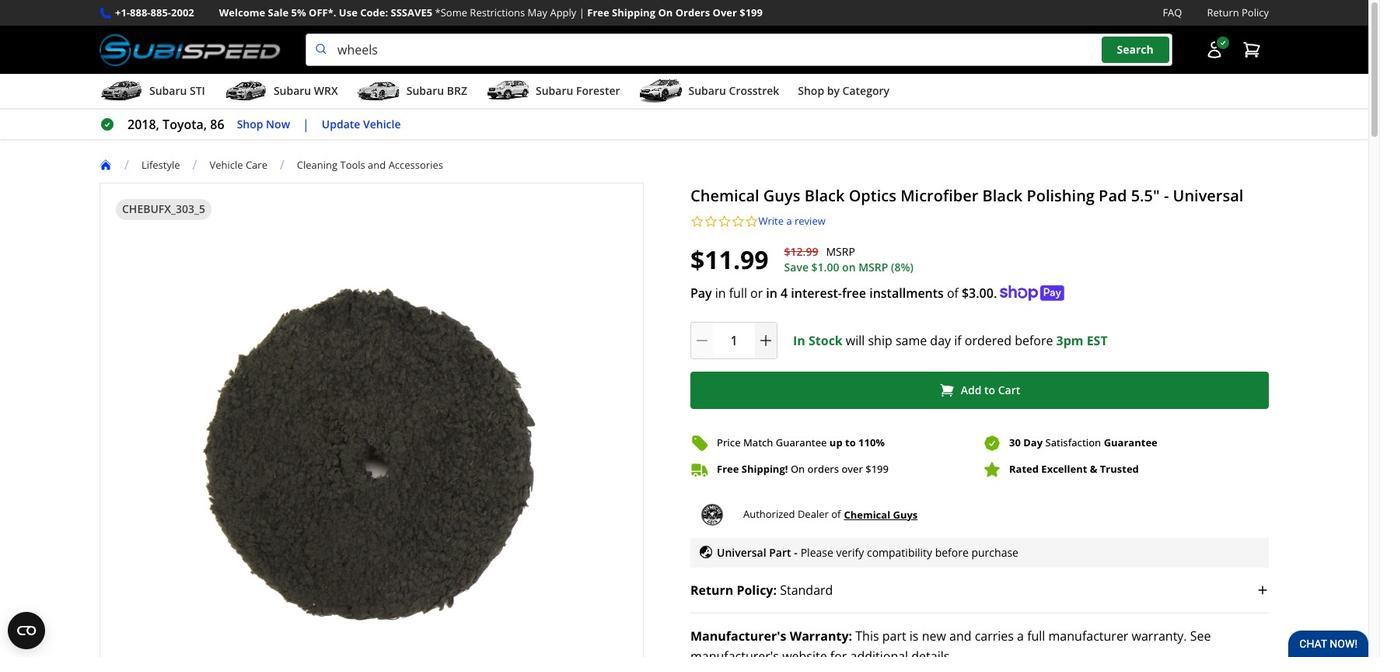 Task type: locate. For each thing, give the bounding box(es) containing it.
1 horizontal spatial guys
[[893, 507, 918, 521]]

black
[[804, 185, 845, 206], [982, 185, 1023, 206]]

and right new
[[949, 628, 972, 645]]

0 vertical spatial |
[[579, 5, 585, 19]]

| right "now"
[[302, 116, 309, 133]]

1 horizontal spatial full
[[1027, 628, 1045, 645]]

0 horizontal spatial guarantee
[[776, 435, 827, 449]]

additional
[[850, 648, 908, 657]]

in left 4
[[766, 284, 777, 301]]

1 horizontal spatial black
[[982, 185, 1023, 206]]

full right carries
[[1027, 628, 1045, 645]]

black up the 'review'
[[804, 185, 845, 206]]

2 horizontal spatial /
[[280, 156, 284, 173]]

crosstrek
[[729, 83, 779, 98]]

0 horizontal spatial universal
[[717, 545, 766, 560]]

vehicle left the care
[[209, 158, 243, 172]]

full left or
[[729, 284, 747, 301]]

black left polishing
[[982, 185, 1023, 206]]

0 vertical spatial guys
[[763, 185, 800, 206]]

1 vertical spatial |
[[302, 116, 309, 133]]

policy:
[[737, 582, 777, 599]]

1 horizontal spatial shop
[[798, 83, 824, 98]]

free right 'apply'
[[587, 5, 609, 19]]

0 vertical spatial and
[[368, 158, 386, 172]]

1 / from the left
[[124, 156, 129, 173]]

0 horizontal spatial on
[[658, 5, 673, 19]]

part
[[882, 628, 906, 645]]

manufacturer's
[[690, 628, 786, 645]]

return for return policy
[[1207, 5, 1239, 19]]

2 empty star image from the left
[[731, 215, 745, 228]]

2 / from the left
[[192, 156, 197, 173]]

subaru
[[149, 83, 187, 98], [274, 83, 311, 98], [406, 83, 444, 98], [536, 83, 573, 98], [689, 83, 726, 98]]

ship
[[868, 332, 892, 349]]

return left policy
[[1207, 5, 1239, 19]]

guarantee up trusted
[[1104, 435, 1158, 449]]

shop for shop now
[[237, 116, 263, 131]]

manufacturer's
[[690, 648, 779, 657]]

shop left "now"
[[237, 116, 263, 131]]

of left $3.00
[[947, 284, 959, 301]]

1 vertical spatial and
[[949, 628, 972, 645]]

free down the price
[[717, 462, 739, 476]]

search input field
[[306, 34, 1173, 66]]

vehicle down a subaru brz thumbnail image
[[363, 116, 401, 131]]

1 horizontal spatial of
[[947, 284, 959, 301]]

this
[[856, 628, 879, 645]]

pad
[[1099, 185, 1127, 206]]

subaru sti button
[[100, 77, 205, 108]]

subaru left "brz"
[[406, 83, 444, 98]]

0 vertical spatial return
[[1207, 5, 1239, 19]]

msrp
[[826, 244, 855, 259], [859, 259, 888, 274]]

add to cart button
[[690, 371, 1269, 409]]

open widget image
[[8, 612, 45, 649]]

of
[[947, 284, 959, 301], [831, 507, 841, 521]]

1 horizontal spatial to
[[984, 382, 995, 397]]

price
[[717, 435, 741, 449]]

universal left part
[[717, 545, 766, 560]]

1 horizontal spatial return
[[1207, 5, 1239, 19]]

0 horizontal spatial and
[[368, 158, 386, 172]]

5 subaru from the left
[[689, 83, 726, 98]]

guys up the compatibility
[[893, 507, 918, 521]]

day
[[930, 332, 951, 349]]

before left 3pm
[[1015, 332, 1053, 349]]

dealer
[[798, 507, 829, 521]]

-
[[1164, 185, 1169, 206], [794, 545, 797, 560]]

a
[[786, 214, 792, 228], [1017, 628, 1024, 645]]

subaru left the crosstrek
[[689, 83, 726, 98]]

a subaru sti thumbnail image image
[[100, 79, 143, 103]]

0 horizontal spatial /
[[124, 156, 129, 173]]

3 subaru from the left
[[406, 83, 444, 98]]

1 subaru from the left
[[149, 83, 187, 98]]

in stock will ship same day if ordered before 3pm est
[[793, 332, 1108, 349]]

shop left by
[[798, 83, 824, 98]]

msrp right on
[[859, 259, 888, 274]]

a right carries
[[1017, 628, 1024, 645]]

0 vertical spatial a
[[786, 214, 792, 228]]

lifestyle
[[141, 158, 180, 172]]

same
[[896, 332, 927, 349]]

subaru inside dropdown button
[[406, 83, 444, 98]]

cleaning tools and accessories link
[[297, 158, 456, 172], [297, 158, 443, 172]]

guys
[[763, 185, 800, 206], [893, 507, 918, 521]]

chemical up "universal part - please verify compatibility before purchase" at right bottom
[[844, 507, 890, 521]]

0 vertical spatial to
[[984, 382, 995, 397]]

0 vertical spatial $199
[[740, 5, 763, 19]]

chebufx_303_5
[[122, 201, 205, 216]]

2 in from the left
[[766, 284, 777, 301]]

guarantee
[[776, 435, 827, 449], [1104, 435, 1158, 449]]

shop by category
[[798, 83, 890, 98]]

return left policy:
[[690, 582, 733, 599]]

1 horizontal spatial vehicle
[[363, 116, 401, 131]]

1 horizontal spatial chemical
[[844, 507, 890, 521]]

2 horizontal spatial empty star image
[[745, 215, 758, 228]]

a subaru wrx thumbnail image image
[[224, 79, 267, 103]]

0 horizontal spatial in
[[715, 284, 726, 301]]

shop inside shop now link
[[237, 116, 263, 131]]

| right 'apply'
[[579, 5, 585, 19]]

microfiber
[[900, 185, 978, 206]]

1 vertical spatial universal
[[717, 545, 766, 560]]

to right up
[[845, 435, 856, 449]]

subaru wrx
[[274, 83, 338, 98]]

care
[[246, 158, 267, 172]]

0 horizontal spatial -
[[794, 545, 797, 560]]

30
[[1009, 435, 1021, 449]]

shop inside shop by category dropdown button
[[798, 83, 824, 98]]

1 vertical spatial full
[[1027, 628, 1045, 645]]

0 horizontal spatial of
[[831, 507, 841, 521]]

subaru for subaru forester
[[536, 83, 573, 98]]

0 horizontal spatial |
[[302, 116, 309, 133]]

1 horizontal spatial universal
[[1173, 185, 1244, 206]]

1 vertical spatial before
[[935, 545, 969, 560]]

0 horizontal spatial to
[[845, 435, 856, 449]]

1 horizontal spatial /
[[192, 156, 197, 173]]

use
[[339, 5, 358, 19]]

accessories
[[388, 158, 443, 172]]

2 subaru from the left
[[274, 83, 311, 98]]

a inside this part is new and carries a full manufacturer warranty. see manufacturer's website for additional details.
[[1017, 628, 1024, 645]]

0 horizontal spatial chemical
[[690, 185, 759, 206]]

1 horizontal spatial empty star image
[[718, 215, 731, 228]]

policy
[[1242, 5, 1269, 19]]

0 vertical spatial free
[[587, 5, 609, 19]]

1 vertical spatial chemical
[[844, 507, 890, 521]]

empty star image left write
[[731, 215, 745, 228]]

0 horizontal spatial $199
[[740, 5, 763, 19]]

update vehicle button
[[322, 116, 401, 133]]

ordered
[[965, 332, 1012, 349]]

update
[[322, 116, 360, 131]]

shop pay image
[[1000, 285, 1065, 301]]

1 vertical spatial to
[[845, 435, 856, 449]]

1 horizontal spatial -
[[1164, 185, 1169, 206]]

0 horizontal spatial free
[[587, 5, 609, 19]]

- right 5.5"
[[1164, 185, 1169, 206]]

0 horizontal spatial black
[[804, 185, 845, 206]]

- right part
[[794, 545, 797, 560]]

30 day satisfaction guarantee
[[1009, 435, 1158, 449]]

0 horizontal spatial guys
[[763, 185, 800, 206]]

of right dealer
[[831, 507, 841, 521]]

1 vertical spatial a
[[1017, 628, 1024, 645]]

a subaru forester thumbnail image image
[[486, 79, 529, 103]]

0 vertical spatial vehicle
[[363, 116, 401, 131]]

add to cart
[[961, 382, 1020, 397]]

0 vertical spatial full
[[729, 284, 747, 301]]

/ right the care
[[280, 156, 284, 173]]

1 horizontal spatial a
[[1017, 628, 1024, 645]]

None number field
[[690, 322, 778, 359]]

in right 'pay'
[[715, 284, 726, 301]]

4
[[781, 284, 788, 301]]

on
[[658, 5, 673, 19], [791, 462, 805, 476]]

apply
[[550, 5, 576, 19]]

1 horizontal spatial empty star image
[[731, 215, 745, 228]]

1 vertical spatial shop
[[237, 116, 263, 131]]

new
[[922, 628, 946, 645]]

sssave5
[[391, 5, 432, 19]]

3 / from the left
[[280, 156, 284, 173]]

if
[[954, 332, 962, 349]]

0 vertical spatial before
[[1015, 332, 1053, 349]]

guys inside authorized dealer of chemical guys
[[893, 507, 918, 521]]

0 horizontal spatial empty star image
[[704, 215, 718, 228]]

1 horizontal spatial guarantee
[[1104, 435, 1158, 449]]

pay
[[690, 284, 712, 301]]

msrp up on
[[826, 244, 855, 259]]

or
[[750, 284, 763, 301]]

manufacturer
[[1049, 628, 1129, 645]]

on
[[842, 259, 856, 274]]

1 guarantee from the left
[[776, 435, 827, 449]]

universal
[[1173, 185, 1244, 206], [717, 545, 766, 560]]

empty star image up $11.99
[[704, 215, 718, 228]]

chemical guys black optics microfiber black polishing pad 5.5" - universal
[[690, 185, 1244, 206]]

1 vertical spatial guys
[[893, 507, 918, 521]]

to
[[984, 382, 995, 397], [845, 435, 856, 449]]

decrement image
[[694, 332, 710, 348]]

return policy
[[1207, 5, 1269, 19]]

subaru left forester
[[536, 83, 573, 98]]

before left the purchase
[[935, 545, 969, 560]]

guarantee up 'free shipping! on orders over $199'
[[776, 435, 827, 449]]

authorized
[[743, 507, 795, 521]]

/ right home icon
[[124, 156, 129, 173]]

1 vertical spatial return
[[690, 582, 733, 599]]

shop for shop by category
[[798, 83, 824, 98]]

guys up the write a review
[[763, 185, 800, 206]]

orders
[[675, 5, 710, 19]]

subaru for subaru sti
[[149, 83, 187, 98]]

vehicle care link
[[209, 158, 280, 172], [209, 158, 267, 172]]

0 vertical spatial on
[[658, 5, 673, 19]]

(8%)
[[891, 259, 914, 274]]

up
[[829, 435, 843, 449]]

to right add
[[984, 382, 995, 397]]

chemical up write
[[690, 185, 759, 206]]

to inside add to cart "button"
[[984, 382, 995, 397]]

0 horizontal spatial empty star image
[[690, 215, 704, 228]]

1 vertical spatial of
[[831, 507, 841, 521]]

installments
[[869, 284, 944, 301]]

$12.99 msrp save $1.00 on msrp (8%)
[[784, 244, 914, 274]]

0 horizontal spatial vehicle
[[209, 158, 243, 172]]

subaru left sti in the top left of the page
[[149, 83, 187, 98]]

chemical
[[690, 185, 759, 206], [844, 507, 890, 521]]

5.5"
[[1131, 185, 1160, 206]]

1 vertical spatial -
[[794, 545, 797, 560]]

empty star image
[[690, 215, 704, 228], [718, 215, 731, 228], [745, 215, 758, 228]]

empty star image
[[704, 215, 718, 228], [731, 215, 745, 228]]

lifestyle link
[[141, 158, 192, 172], [141, 158, 180, 172]]

tools
[[340, 158, 365, 172]]

1 vertical spatial $199
[[866, 462, 889, 476]]

wrx
[[314, 83, 338, 98]]

pay in full or in 4 interest-free installments of $3.00 .
[[690, 284, 997, 301]]

1 horizontal spatial in
[[766, 284, 777, 301]]

*some
[[435, 5, 467, 19]]

before
[[1015, 332, 1053, 349], [935, 545, 969, 560]]

1 vertical spatial on
[[791, 462, 805, 476]]

1 vertical spatial vehicle
[[209, 158, 243, 172]]

return policy: standard
[[690, 582, 833, 599]]

chemical inside authorized dealer of chemical guys
[[844, 507, 890, 521]]

and right tools on the top
[[368, 158, 386, 172]]

in
[[715, 284, 726, 301], [766, 284, 777, 301]]

/ right "lifestyle"
[[192, 156, 197, 173]]

/ for lifestyle
[[124, 156, 129, 173]]

1 horizontal spatial on
[[791, 462, 805, 476]]

optics
[[849, 185, 896, 206]]

day
[[1023, 435, 1043, 449]]

0 horizontal spatial return
[[690, 582, 733, 599]]

/ for cleaning tools and accessories
[[280, 156, 284, 173]]

subaru left wrx
[[274, 83, 311, 98]]

1 horizontal spatial and
[[949, 628, 972, 645]]

0 vertical spatial shop
[[798, 83, 824, 98]]

1 vertical spatial free
[[717, 462, 739, 476]]

price match guarantee up to 110%
[[717, 435, 885, 449]]

0 horizontal spatial shop
[[237, 116, 263, 131]]

4 subaru from the left
[[536, 83, 573, 98]]

write a review
[[758, 214, 826, 228]]

universal right 5.5"
[[1173, 185, 1244, 206]]

subispeed logo image
[[100, 34, 281, 66]]

1 empty star image from the left
[[690, 215, 704, 228]]

a right write
[[786, 214, 792, 228]]



Task type: describe. For each thing, give the bounding box(es) containing it.
subaru wrx button
[[224, 77, 338, 108]]

2 guarantee from the left
[[1104, 435, 1158, 449]]

2002
[[171, 5, 194, 19]]

/ for vehicle care
[[192, 156, 197, 173]]

0 vertical spatial universal
[[1173, 185, 1244, 206]]

chemical guys image
[[690, 504, 734, 525]]

$11.99
[[690, 242, 769, 276]]

subaru crosstrek button
[[639, 77, 779, 108]]

button image
[[1205, 41, 1224, 59]]

cart
[[998, 382, 1020, 397]]

1 horizontal spatial msrp
[[859, 259, 888, 274]]

in
[[793, 332, 805, 349]]

0 horizontal spatial full
[[729, 284, 747, 301]]

and inside this part is new and carries a full manufacturer warranty. see manufacturer's website for additional details.
[[949, 628, 972, 645]]

full inside this part is new and carries a full manufacturer warranty. see manufacturer's website for additional details.
[[1027, 628, 1045, 645]]

stock
[[809, 332, 843, 349]]

subaru for subaru brz
[[406, 83, 444, 98]]

toyota,
[[163, 116, 207, 133]]

1 in from the left
[[715, 284, 726, 301]]

interest-
[[791, 284, 842, 301]]

return for return policy: standard
[[690, 582, 733, 599]]

over
[[713, 5, 737, 19]]

0 horizontal spatial msrp
[[826, 244, 855, 259]]

subaru brz
[[406, 83, 467, 98]]

1 horizontal spatial $199
[[866, 462, 889, 476]]

$1.00
[[811, 259, 839, 274]]

update vehicle
[[322, 116, 401, 131]]

increment image
[[758, 332, 774, 348]]

0 horizontal spatial a
[[786, 214, 792, 228]]

sti
[[190, 83, 205, 98]]

website
[[782, 648, 827, 657]]

faq
[[1163, 5, 1182, 19]]

0 vertical spatial of
[[947, 284, 959, 301]]

over
[[842, 462, 863, 476]]

home image
[[100, 159, 112, 171]]

vehicle care link down the 86
[[209, 158, 267, 172]]

category
[[843, 83, 890, 98]]

universal part - please verify compatibility before purchase
[[717, 545, 1019, 560]]

1 black from the left
[[804, 185, 845, 206]]

+1-
[[115, 5, 130, 19]]

2018,
[[128, 116, 159, 133]]

86
[[210, 116, 224, 133]]

shipping!
[[742, 462, 788, 476]]

search
[[1117, 42, 1154, 57]]

trusted
[[1100, 462, 1139, 476]]

faq link
[[1163, 5, 1182, 21]]

110%
[[858, 435, 885, 449]]

1 horizontal spatial before
[[1015, 332, 1053, 349]]

forester
[[576, 83, 620, 98]]

1 horizontal spatial |
[[579, 5, 585, 19]]

subaru brz button
[[357, 77, 467, 108]]

2018, toyota, 86
[[128, 116, 224, 133]]

this part is new and carries a full manufacturer warranty. see manufacturer's website for additional details.
[[690, 628, 1211, 657]]

+1-888-885-2002
[[115, 5, 194, 19]]

write
[[758, 214, 784, 228]]

1 empty star image from the left
[[704, 215, 718, 228]]

3pm
[[1056, 332, 1083, 349]]

carries
[[975, 628, 1014, 645]]

restrictions
[[470, 5, 525, 19]]

a subaru crosstrek thumbnail image image
[[639, 79, 682, 103]]

vehicle care
[[209, 158, 267, 172]]

save
[[784, 259, 809, 274]]

0 horizontal spatial before
[[935, 545, 969, 560]]

2 black from the left
[[982, 185, 1023, 206]]

brz
[[447, 83, 467, 98]]

see
[[1190, 628, 1211, 645]]

will
[[846, 332, 865, 349]]

free
[[842, 284, 866, 301]]

subaru for subaru wrx
[[274, 83, 311, 98]]

excellent
[[1041, 462, 1087, 476]]

polishing
[[1027, 185, 1095, 206]]

3 empty star image from the left
[[745, 215, 758, 228]]

manufacturer's warranty:
[[690, 628, 852, 645]]

vehicle care link down shop now link
[[209, 158, 280, 172]]

a subaru brz thumbnail image image
[[357, 79, 400, 103]]

write a review link
[[758, 214, 826, 228]]

subaru for subaru crosstrek
[[689, 83, 726, 98]]

2 empty star image from the left
[[718, 215, 731, 228]]

verify
[[836, 545, 864, 560]]

0 vertical spatial -
[[1164, 185, 1169, 206]]

of inside authorized dealer of chemical guys
[[831, 507, 841, 521]]

est
[[1087, 332, 1108, 349]]

cleaning
[[297, 158, 338, 172]]

888-
[[130, 5, 150, 19]]

subaru forester
[[536, 83, 620, 98]]

rated
[[1009, 462, 1039, 476]]

part
[[769, 545, 791, 560]]

shipping
[[612, 5, 655, 19]]

welcome
[[219, 5, 265, 19]]

sale
[[268, 5, 289, 19]]

chemical guys link
[[844, 506, 918, 523]]

warranty:
[[790, 628, 852, 645]]

shop by category button
[[798, 77, 890, 108]]

1 horizontal spatial free
[[717, 462, 739, 476]]

shop now
[[237, 116, 290, 131]]

welcome sale 5% off*. use code: sssave5 *some restrictions may apply | free shipping on orders over $199
[[219, 5, 763, 19]]

vehicle inside button
[[363, 116, 401, 131]]

subaru crosstrek
[[689, 83, 779, 98]]

search button
[[1101, 37, 1169, 63]]

by
[[827, 83, 840, 98]]

now
[[266, 116, 290, 131]]

free shipping! on orders over $199
[[717, 462, 889, 476]]

0 vertical spatial chemical
[[690, 185, 759, 206]]

orders
[[807, 462, 839, 476]]

purchase
[[971, 545, 1019, 560]]

+1-888-885-2002 link
[[115, 5, 194, 21]]



Task type: vqa. For each thing, say whether or not it's contained in the screenshot.
Shop Now link
yes



